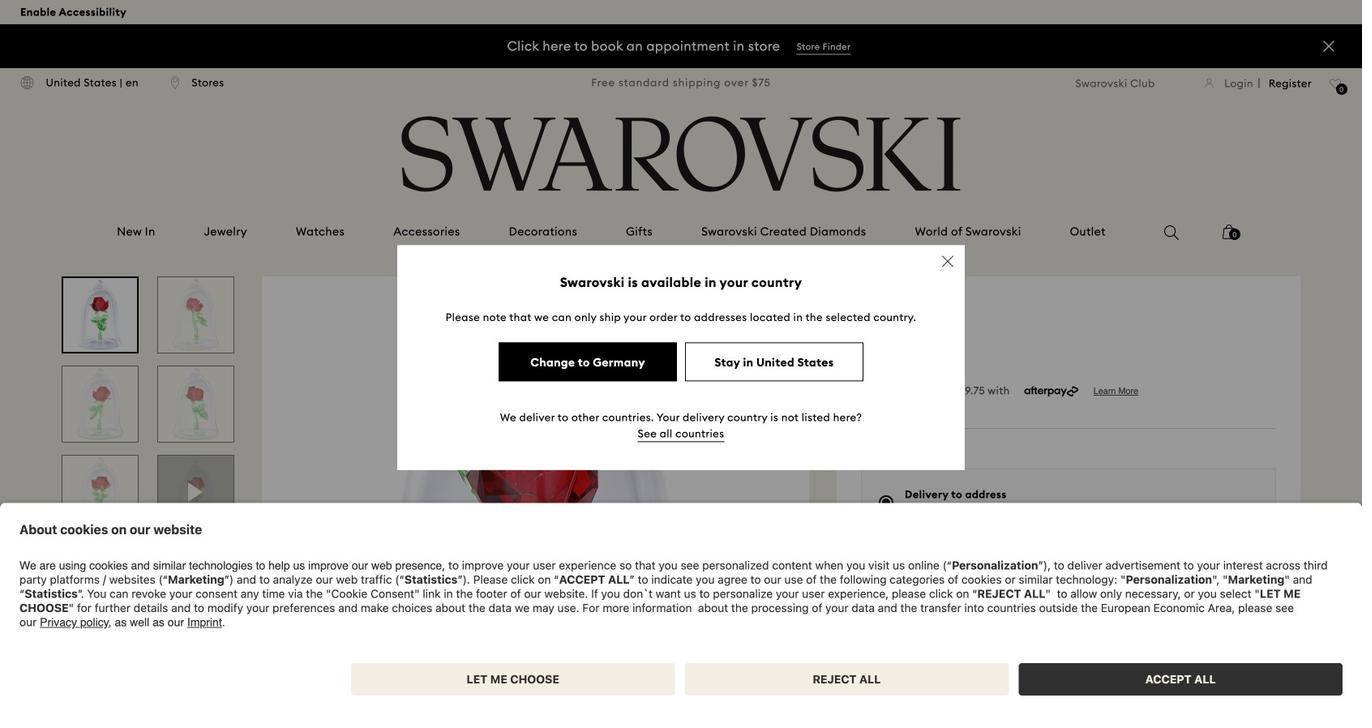 Task type: describe. For each thing, give the bounding box(es) containing it.
close image
[[942, 256, 954, 267]]

cart-mobile image image
[[1223, 225, 1236, 239]]

5 of 8 group
[[62, 633, 139, 710]]

left-wishlist image image
[[1330, 79, 1342, 89]]

country-selector image image
[[20, 76, 34, 90]]

shipping image
[[861, 706, 876, 715]]



Task type: vqa. For each thing, say whether or not it's contained in the screenshot.
the world of swarovski
no



Task type: locate. For each thing, give the bounding box(es) containing it.
8 of 8 group
[[157, 455, 234, 532]]

swarovski image
[[396, 116, 966, 192]]

search image image
[[1164, 225, 1179, 240]]

None radio
[[879, 496, 894, 510]]

enchanted rose - swarovski, 5230478 image
[[62, 277, 139, 354], [157, 277, 234, 354], [262, 277, 809, 715], [62, 366, 139, 443], [157, 366, 234, 443], [62, 455, 139, 532], [62, 544, 139, 621], [62, 633, 139, 710]]

None radio
[[879, 571, 894, 585]]

left-locator image image
[[171, 76, 180, 90]]

left login image
[[1206, 78, 1215, 88]]



